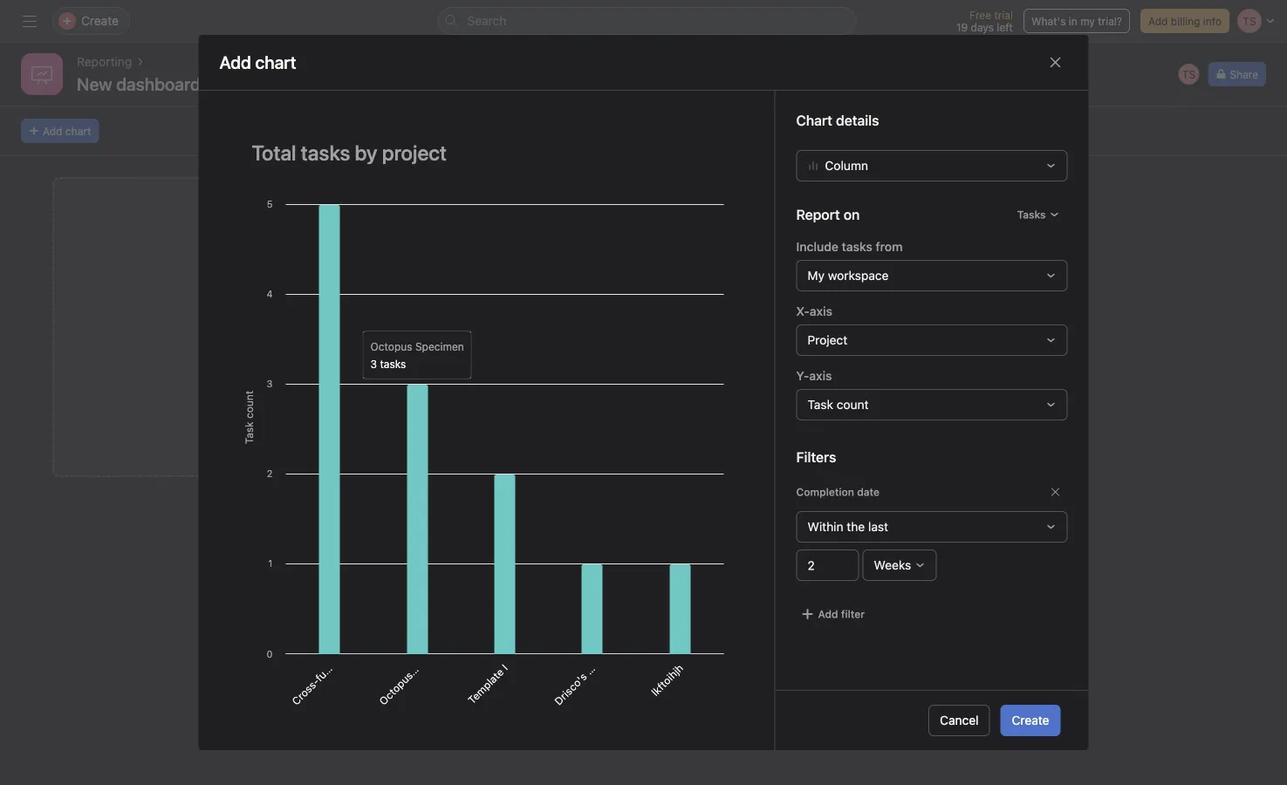 Task type: locate. For each thing, give the bounding box(es) containing it.
add chart
[[43, 125, 91, 137], [319, 339, 367, 351]]

info
[[1204, 15, 1222, 27]]

my
[[808, 268, 825, 283]]

what's in my trial?
[[1032, 15, 1122, 27]]

report image
[[31, 64, 52, 85]]

add
[[1149, 15, 1168, 27], [43, 125, 62, 137], [319, 339, 338, 351], [818, 608, 838, 620]]

create
[[1012, 714, 1050, 728]]

add chart
[[220, 52, 297, 72]]

add chart button
[[21, 119, 99, 143], [52, 177, 633, 477]]

from
[[876, 239, 903, 254]]

axis
[[810, 304, 833, 318], [809, 369, 832, 383]]

drisco's drinks
[[552, 646, 614, 708]]

tasks button
[[1010, 202, 1068, 227]]

0 vertical spatial add chart
[[43, 125, 91, 137]]

create button
[[1001, 705, 1061, 737]]

trial?
[[1098, 15, 1122, 27]]

reporting
[[77, 55, 132, 69]]

0 vertical spatial chart
[[65, 125, 91, 137]]

chart
[[65, 125, 91, 137], [341, 339, 367, 351]]

drinks
[[583, 646, 614, 677]]

1 vertical spatial add chart button
[[52, 177, 633, 477]]

ts
[[1182, 68, 1196, 80]]

days
[[971, 21, 994, 33]]

include
[[796, 239, 839, 254]]

what's
[[1032, 15, 1066, 27]]

completion date
[[796, 486, 880, 498]]

y-axis
[[796, 369, 832, 383]]

y-
[[796, 369, 809, 383]]

add filter
[[818, 608, 865, 620]]

template i
[[466, 662, 510, 707]]

filter
[[841, 608, 865, 620]]

x-axis
[[796, 304, 833, 318]]

drisco's
[[552, 671, 589, 708]]

2 axis from the top
[[809, 369, 832, 383]]

x-
[[796, 304, 810, 318]]

project button
[[796, 325, 1068, 356]]

ts button
[[1177, 62, 1201, 86]]

share
[[1230, 68, 1259, 80]]

octopus specimen
[[377, 633, 452, 708]]

axis for x-
[[810, 304, 833, 318]]

the
[[847, 520, 865, 534]]

billing
[[1171, 15, 1201, 27]]

add to starred image
[[234, 77, 248, 91]]

0 vertical spatial axis
[[810, 304, 833, 318]]

cancel
[[940, 714, 979, 728]]

new dashboard
[[77, 73, 200, 94]]

reporting link
[[77, 52, 132, 72]]

add billing info button
[[1141, 9, 1230, 33]]

weeks button
[[863, 550, 937, 581]]

tasks
[[1017, 208, 1046, 221]]

report on
[[796, 206, 860, 223]]

axis up task
[[809, 369, 832, 383]]

1 axis from the top
[[810, 304, 833, 318]]

1 horizontal spatial chart
[[341, 339, 367, 351]]

1 horizontal spatial add chart
[[319, 339, 367, 351]]

within
[[808, 520, 844, 534]]

what's in my trial? button
[[1024, 9, 1130, 33]]

my workspace button
[[796, 260, 1068, 291]]

search
[[467, 14, 507, 28]]

axis up project
[[810, 304, 833, 318]]

template
[[466, 666, 506, 707]]

None number field
[[796, 550, 859, 581]]

close image
[[1049, 55, 1063, 69]]

free trial 19 days left
[[957, 9, 1013, 33]]

1 vertical spatial add chart
[[319, 339, 367, 351]]

1 vertical spatial axis
[[809, 369, 832, 383]]



Task type: describe. For each thing, give the bounding box(es) containing it.
a button to remove the filter image
[[1050, 487, 1061, 497]]

task count button
[[796, 389, 1068, 421]]

search list box
[[438, 7, 857, 35]]

date
[[857, 486, 880, 498]]

chart details
[[796, 112, 879, 129]]

in
[[1069, 15, 1078, 27]]

within the last
[[808, 520, 889, 534]]

search button
[[438, 7, 857, 35]]

project
[[808, 333, 848, 347]]

column
[[825, 158, 868, 173]]

axis for y-
[[809, 369, 832, 383]]

add inside dropdown button
[[818, 608, 838, 620]]

my workspace
[[808, 268, 889, 283]]

within the last button
[[796, 511, 1068, 543]]

0 vertical spatial add chart button
[[21, 119, 99, 143]]

add billing info
[[1149, 15, 1222, 27]]

tasks
[[842, 239, 873, 254]]

column button
[[796, 150, 1068, 181]]

0 horizontal spatial add chart
[[43, 125, 91, 137]]

add filter button
[[796, 602, 869, 627]]

count
[[837, 397, 869, 412]]

free
[[970, 9, 992, 21]]

task
[[808, 397, 834, 412]]

19
[[957, 21, 968, 33]]

task count
[[808, 397, 869, 412]]

0 horizontal spatial chart
[[65, 125, 91, 137]]

i
[[500, 662, 510, 673]]

completion
[[796, 486, 854, 498]]

lkftoihjh
[[649, 662, 686, 699]]

trial
[[994, 9, 1013, 21]]

specimen
[[409, 633, 452, 676]]

workspace
[[828, 268, 889, 283]]

octopus
[[377, 669, 415, 708]]

last
[[868, 520, 889, 534]]

left
[[997, 21, 1013, 33]]

share button
[[1208, 62, 1266, 86]]

filters
[[796, 449, 836, 466]]

Total tasks by project text field
[[240, 133, 733, 173]]

show options image
[[209, 77, 223, 91]]

1 vertical spatial chart
[[341, 339, 367, 351]]

weeks
[[874, 558, 911, 572]]

cancel button
[[929, 705, 990, 737]]

my
[[1081, 15, 1095, 27]]

include tasks from
[[796, 239, 903, 254]]



Task type: vqa. For each thing, say whether or not it's contained in the screenshot.
Nov 4, 2024 3:00am
no



